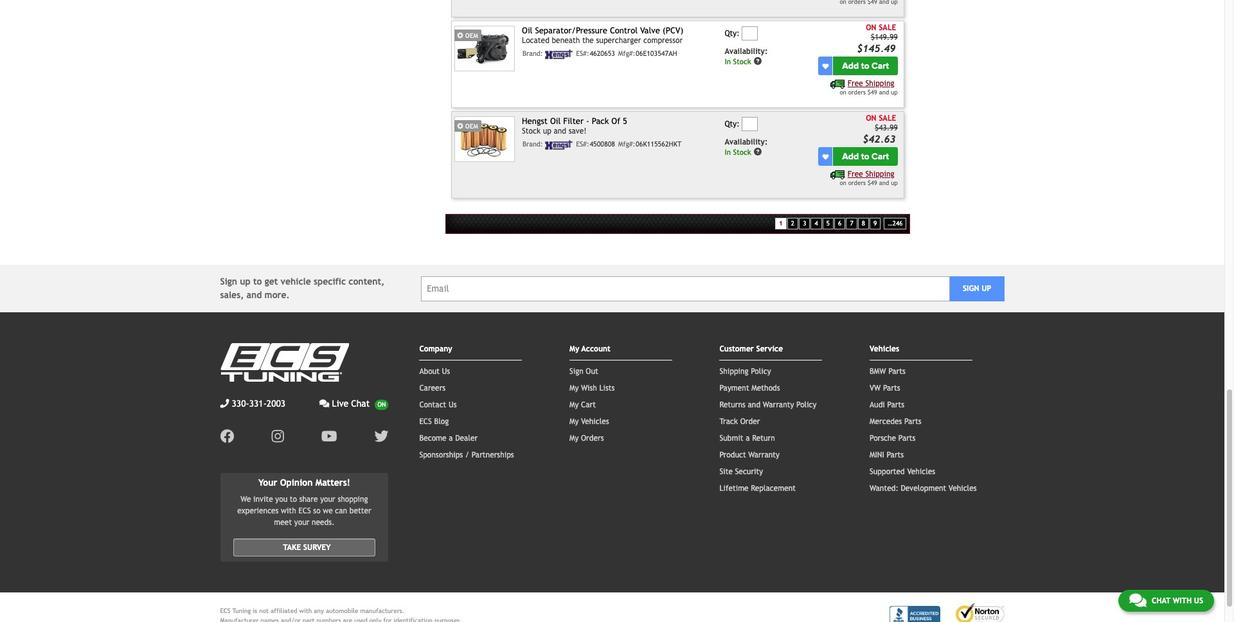 Task type: locate. For each thing, give the bounding box(es) containing it.
0 vertical spatial cart
[[872, 61, 889, 72]]

2 qty: from the top
[[725, 120, 740, 129]]

0 horizontal spatial a
[[449, 434, 453, 443]]

supported vehicles link
[[870, 468, 935, 477]]

availability: in stock for $145.49
[[725, 47, 768, 66]]

2 orders from the top
[[848, 180, 866, 187]]

06k115562hkt
[[636, 140, 681, 148]]

product warranty link
[[720, 451, 780, 460]]

add to cart for $42.63
[[842, 151, 889, 162]]

2 add to cart from the top
[[842, 151, 889, 162]]

6 link
[[834, 218, 845, 230]]

bmw
[[870, 367, 886, 376]]

lifetime
[[720, 484, 749, 493]]

2 add to wish list image from the top
[[822, 154, 829, 160]]

1 vertical spatial chat
[[1152, 596, 1170, 605]]

orders for $145.49
[[848, 89, 866, 96]]

on inside on sale $149.99 $145.49
[[866, 23, 876, 32]]

free right free shipping icon
[[848, 79, 863, 88]]

1 vertical spatial oil
[[550, 116, 561, 126]]

0 vertical spatial orders
[[848, 89, 866, 96]]

beneath
[[552, 36, 580, 45]]

warranty
[[763, 401, 794, 410], [748, 451, 780, 460]]

3 my from the top
[[569, 401, 579, 410]]

1 vertical spatial hengst - corporate logo image
[[545, 140, 573, 150]]

availability: for $42.63
[[725, 138, 768, 147]]

add to wish list image for $42.63
[[822, 154, 829, 160]]

shipping for $145.49
[[865, 79, 894, 88]]

0 vertical spatial us
[[442, 367, 450, 376]]

and inside sign up to get vehicle specific content, sales, and more.
[[247, 290, 262, 300]]

brand:
[[523, 50, 543, 57], [523, 140, 543, 148]]

on sale $43.99 $42.63
[[863, 114, 898, 145]]

es#: down the
[[576, 50, 589, 57]]

$49 up 9
[[867, 180, 877, 187]]

warranty down the return on the bottom right of the page
[[748, 451, 780, 460]]

your
[[320, 495, 335, 504], [294, 518, 309, 527]]

invite
[[253, 495, 273, 504]]

1 horizontal spatial with
[[299, 608, 312, 615]]

ecs tuning image
[[220, 344, 349, 382]]

2 add from the top
[[842, 151, 859, 162]]

1 vertical spatial availability:
[[725, 138, 768, 147]]

mfg#: right 4500808
[[618, 140, 635, 148]]

take survey link
[[233, 539, 376, 557]]

parts for bmw parts
[[888, 367, 906, 376]]

oil inside oil separator/pressure control valve (pcv) located beneath the supercharger compressor
[[522, 26, 532, 35]]

1 vertical spatial shipping
[[865, 170, 894, 179]]

add to cart button
[[833, 57, 898, 75], [833, 147, 898, 166]]

stock
[[733, 57, 751, 66], [522, 127, 541, 136], [733, 148, 751, 157]]

and right sales,
[[247, 290, 262, 300]]

1 question sign image from the top
[[753, 57, 762, 66]]

parts for mercedes parts
[[904, 417, 921, 426]]

submit a return link
[[720, 434, 775, 443]]

330-331-2003 link
[[220, 398, 286, 411]]

5 my from the top
[[569, 434, 579, 443]]

2 mfg#: from the top
[[618, 140, 635, 148]]

question sign image
[[753, 57, 762, 66], [753, 147, 762, 156]]

orders up on sale $43.99 $42.63
[[848, 89, 866, 96]]

2 in from the top
[[725, 148, 731, 157]]

1 a from the left
[[449, 434, 453, 443]]

product
[[720, 451, 746, 460]]

to left get
[[253, 277, 262, 287]]

free shipping image
[[830, 80, 845, 89]]

submit a return
[[720, 434, 775, 443]]

and down filter
[[554, 127, 566, 136]]

1 hengst - corporate logo image from the top
[[545, 50, 573, 59]]

1 vertical spatial add
[[842, 151, 859, 162]]

free for $42.63
[[848, 170, 863, 179]]

2 free shipping on orders $49 and up from the top
[[840, 170, 898, 187]]

cart for $145.49
[[872, 61, 889, 72]]

sale inside on sale $43.99 $42.63
[[879, 114, 896, 123]]

2 es#: from the top
[[576, 140, 589, 148]]

my vehicles
[[569, 417, 609, 426]]

and up order
[[748, 401, 760, 410]]

1 vertical spatial brand:
[[523, 140, 543, 148]]

1 on from the top
[[866, 23, 876, 32]]

0 vertical spatial $49
[[867, 89, 877, 96]]

1 $49 from the top
[[867, 89, 877, 96]]

0 vertical spatial mfg#:
[[618, 50, 635, 57]]

my orders link
[[569, 434, 604, 443]]

on inside on sale $43.99 $42.63
[[866, 114, 876, 123]]

add up free shipping image
[[842, 151, 859, 162]]

1 vertical spatial your
[[294, 518, 309, 527]]

chat right comments icon
[[1152, 596, 1170, 605]]

0 horizontal spatial sign
[[220, 277, 237, 287]]

sign inside sign up button
[[963, 284, 979, 293]]

policy
[[751, 367, 771, 376], [796, 401, 817, 410]]

sale up $149.99
[[879, 23, 896, 32]]

0 vertical spatial question sign image
[[753, 57, 762, 66]]

Email email field
[[421, 276, 950, 301]]

live chat link
[[319, 398, 388, 411]]

free right free shipping image
[[848, 170, 863, 179]]

1 vertical spatial ecs
[[298, 507, 311, 516]]

oil left filter
[[550, 116, 561, 126]]

0 vertical spatial on
[[840, 89, 846, 96]]

company
[[419, 345, 452, 354]]

and
[[879, 89, 889, 96], [554, 127, 566, 136], [879, 180, 889, 187], [247, 290, 262, 300], [748, 401, 760, 410]]

0 vertical spatial add to cart button
[[833, 57, 898, 75]]

vehicles
[[870, 345, 899, 354], [581, 417, 609, 426], [907, 468, 935, 477], [949, 484, 977, 493]]

my left wish
[[569, 384, 579, 393]]

on up $149.99
[[866, 23, 876, 32]]

1 es#: from the top
[[576, 50, 589, 57]]

save!
[[569, 127, 587, 136]]

1 vertical spatial stock
[[522, 127, 541, 136]]

vw
[[870, 384, 881, 393]]

on up "$43.99"
[[866, 114, 876, 123]]

0 vertical spatial add to cart
[[842, 61, 889, 72]]

sale up "$43.99"
[[879, 114, 896, 123]]

0 horizontal spatial ecs
[[220, 608, 231, 615]]

brand: down located
[[523, 50, 543, 57]]

2 $49 from the top
[[867, 180, 877, 187]]

cart down the $145.49
[[872, 61, 889, 72]]

with right comments icon
[[1173, 596, 1192, 605]]

2 add to cart button from the top
[[833, 147, 898, 166]]

more.
[[265, 290, 290, 300]]

0 vertical spatial brand:
[[523, 50, 543, 57]]

add to cart button for $145.49
[[833, 57, 898, 75]]

free for $145.49
[[848, 79, 863, 88]]

1 qty: from the top
[[725, 29, 740, 38]]

vehicles up bmw parts link at the bottom of page
[[870, 345, 899, 354]]

porsche parts
[[870, 434, 916, 443]]

1 mfg#: from the top
[[618, 50, 635, 57]]

0 vertical spatial shipping
[[865, 79, 894, 88]]

ecs left the blog
[[419, 417, 432, 426]]

$49 for $42.63
[[867, 180, 877, 187]]

2 hengst - corporate logo image from the top
[[545, 140, 573, 150]]

1 vertical spatial in
[[725, 148, 731, 157]]

specific
[[314, 277, 346, 287]]

up inside sign up to get vehicle specific content, sales, and more.
[[240, 277, 251, 287]]

chat with us
[[1152, 596, 1203, 605]]

0 vertical spatial on
[[866, 23, 876, 32]]

add to wish list image for $145.49
[[822, 63, 829, 69]]

parts for audi parts
[[887, 401, 904, 410]]

contact us
[[419, 401, 457, 410]]

about us
[[419, 367, 450, 376]]

0 vertical spatial oil
[[522, 26, 532, 35]]

1 my from the top
[[569, 345, 579, 354]]

add to cart button for $42.63
[[833, 147, 898, 166]]

1 horizontal spatial your
[[320, 495, 335, 504]]

0 vertical spatial free
[[848, 79, 863, 88]]

1 availability: in stock from the top
[[725, 47, 768, 66]]

1 add to cart button from the top
[[833, 57, 898, 75]]

2 on from the top
[[866, 114, 876, 123]]

free shipping image
[[830, 171, 845, 180]]

1 vertical spatial free
[[848, 170, 863, 179]]

hengst - corporate logo image down beneath
[[545, 50, 573, 59]]

my up my vehicles link
[[569, 401, 579, 410]]

qty: for $42.63
[[725, 120, 740, 129]]

0 vertical spatial availability: in stock
[[725, 47, 768, 66]]

site security link
[[720, 468, 763, 477]]

0 vertical spatial policy
[[751, 367, 771, 376]]

shipping policy
[[720, 367, 771, 376]]

so
[[313, 507, 321, 516]]

1 add from the top
[[842, 61, 859, 72]]

cart
[[872, 61, 889, 72], [872, 151, 889, 162], [581, 401, 596, 410]]

my left account
[[569, 345, 579, 354]]

out
[[586, 367, 598, 376]]

$49
[[867, 89, 877, 96], [867, 180, 877, 187]]

0 vertical spatial stock
[[733, 57, 751, 66]]

shipping up payment on the right bottom
[[720, 367, 749, 376]]

my for my orders
[[569, 434, 579, 443]]

on down free shipping icon
[[840, 89, 846, 96]]

…246 link
[[884, 218, 907, 230]]

about
[[419, 367, 440, 376]]

1 vertical spatial us
[[449, 401, 457, 410]]

sale inside on sale $149.99 $145.49
[[879, 23, 896, 32]]

add to cart down '$42.63'
[[842, 151, 889, 162]]

stock for $42.63
[[733, 148, 751, 157]]

1 horizontal spatial oil
[[550, 116, 561, 126]]

0 horizontal spatial with
[[281, 507, 296, 516]]

2 horizontal spatial sign
[[963, 284, 979, 293]]

cart down '$42.63'
[[872, 151, 889, 162]]

chat
[[351, 399, 370, 409], [1152, 596, 1170, 605]]

0 horizontal spatial 5
[[623, 116, 627, 126]]

2 a from the left
[[746, 434, 750, 443]]

parts up mercedes parts
[[887, 401, 904, 410]]

parts right vw
[[883, 384, 900, 393]]

1 vertical spatial add to wish list image
[[822, 154, 829, 160]]

we
[[241, 495, 251, 504]]

1 vertical spatial question sign image
[[753, 147, 762, 156]]

parts for vw parts
[[883, 384, 900, 393]]

blog
[[434, 417, 449, 426]]

1 orders from the top
[[848, 89, 866, 96]]

2 my from the top
[[569, 384, 579, 393]]

5 right 'of'
[[623, 116, 627, 126]]

with up "meet"
[[281, 507, 296, 516]]

mfg#: for $145.49
[[618, 50, 635, 57]]

with left any
[[299, 608, 312, 615]]

my vehicles link
[[569, 417, 609, 426]]

5 left 6
[[826, 220, 830, 227]]

1 vertical spatial on
[[866, 114, 876, 123]]

mercedes parts
[[870, 417, 921, 426]]

1 horizontal spatial chat
[[1152, 596, 1170, 605]]

2 availability: from the top
[[725, 138, 768, 147]]

my down my cart
[[569, 417, 579, 426]]

1 sale from the top
[[879, 23, 896, 32]]

product warranty
[[720, 451, 780, 460]]

1 horizontal spatial ecs
[[298, 507, 311, 516]]

0 vertical spatial hengst - corporate logo image
[[545, 50, 573, 59]]

0 vertical spatial es#:
[[576, 50, 589, 57]]

sale for $42.63
[[879, 114, 896, 123]]

0 vertical spatial your
[[320, 495, 335, 504]]

sales,
[[220, 290, 244, 300]]

warranty down methods
[[763, 401, 794, 410]]

add to cart button down '$42.63'
[[833, 147, 898, 166]]

parts for porsche parts
[[898, 434, 916, 443]]

1 vertical spatial warranty
[[748, 451, 780, 460]]

my wish lists
[[569, 384, 615, 393]]

your right "meet"
[[294, 518, 309, 527]]

2 free from the top
[[848, 170, 863, 179]]

take survey button
[[233, 539, 376, 557]]

0 vertical spatial add to wish list image
[[822, 63, 829, 69]]

payment methods link
[[720, 384, 780, 393]]

add to wish list image
[[822, 63, 829, 69], [822, 154, 829, 160]]

comments image
[[1129, 593, 1147, 608]]

0 vertical spatial availability:
[[725, 47, 768, 56]]

1 free from the top
[[848, 79, 863, 88]]

1 vertical spatial orders
[[848, 180, 866, 187]]

1 add to cart from the top
[[842, 61, 889, 72]]

brand: down hengst
[[523, 140, 543, 148]]

in for $145.49
[[725, 57, 731, 66]]

1 horizontal spatial a
[[746, 434, 750, 443]]

lists
[[599, 384, 615, 393]]

free shipping on orders $49 and up down '$42.63'
[[840, 170, 898, 187]]

ecs left tuning
[[220, 608, 231, 615]]

availability: for $145.49
[[725, 47, 768, 56]]

ecs for tuning
[[220, 608, 231, 615]]

porsche parts link
[[870, 434, 916, 443]]

orders up 7
[[848, 180, 866, 187]]

0 vertical spatial with
[[281, 507, 296, 516]]

1 vertical spatial es#:
[[576, 140, 589, 148]]

availability: in stock for $42.63
[[725, 138, 768, 157]]

1 horizontal spatial policy
[[796, 401, 817, 410]]

shipping down the $145.49
[[865, 79, 894, 88]]

0 vertical spatial add
[[842, 61, 859, 72]]

hengst - corporate logo image for $145.49
[[545, 50, 573, 59]]

parts down porsche parts link
[[887, 451, 904, 460]]

6
[[838, 220, 842, 227]]

instagram logo image
[[272, 430, 284, 444]]

about us link
[[419, 367, 450, 376]]

on down free shipping image
[[840, 180, 846, 187]]

on for $42.63
[[866, 114, 876, 123]]

orders
[[848, 89, 866, 96], [848, 180, 866, 187]]

mfg#: down 'supercharger'
[[618, 50, 635, 57]]

1 horizontal spatial sign
[[569, 367, 583, 376]]

us right about
[[442, 367, 450, 376]]

a left the return on the bottom right of the page
[[746, 434, 750, 443]]

es#: for $42.63
[[576, 140, 589, 148]]

hengst oil filter - pack of 5 link
[[522, 116, 627, 126]]

my
[[569, 345, 579, 354], [569, 384, 579, 393], [569, 401, 579, 410], [569, 417, 579, 426], [569, 434, 579, 443]]

0 vertical spatial free shipping on orders $49 and up
[[840, 79, 898, 96]]

hengst - corporate logo image down save!
[[545, 140, 573, 150]]

us right comments icon
[[1194, 596, 1203, 605]]

0 vertical spatial ecs
[[419, 417, 432, 426]]

es#: for $145.49
[[576, 50, 589, 57]]

1 free shipping on orders $49 and up from the top
[[840, 79, 898, 96]]

to right you
[[290, 495, 297, 504]]

None text field
[[742, 26, 758, 40]]

1 in from the top
[[725, 57, 731, 66]]

1 vertical spatial on
[[840, 180, 846, 187]]

comments image
[[319, 399, 329, 408]]

1 vertical spatial cart
[[872, 151, 889, 162]]

0 vertical spatial 5
[[623, 116, 627, 126]]

youtube logo image
[[321, 430, 337, 444]]

track
[[720, 417, 738, 426]]

1 availability: from the top
[[725, 47, 768, 56]]

2 availability: in stock from the top
[[725, 138, 768, 157]]

1 add to wish list image from the top
[[822, 63, 829, 69]]

shipping for $42.63
[[865, 170, 894, 179]]

ecs inside we invite you to share your shopping experiences with ecs so we can better meet your needs.
[[298, 507, 311, 516]]

to inside sign up to get vehicle specific content, sales, and more.
[[253, 277, 262, 287]]

2 question sign image from the top
[[753, 147, 762, 156]]

es#: down save!
[[576, 140, 589, 148]]

chat right live
[[351, 399, 370, 409]]

and up 9 link
[[879, 180, 889, 187]]

1 vertical spatial add to cart button
[[833, 147, 898, 166]]

1 on from the top
[[840, 89, 846, 96]]

2003
[[267, 399, 286, 409]]

audi parts link
[[870, 401, 904, 410]]

2 vertical spatial us
[[1194, 596, 1203, 605]]

sign for sign up to get vehicle specific content, sales, and more.
[[220, 277, 237, 287]]

2 sale from the top
[[879, 114, 896, 123]]

1 vertical spatial mfg#:
[[618, 140, 635, 148]]

add for $42.63
[[842, 151, 859, 162]]

add for $145.49
[[842, 61, 859, 72]]

1 vertical spatial policy
[[796, 401, 817, 410]]

us right 'contact'
[[449, 401, 457, 410]]

1 horizontal spatial 5
[[826, 220, 830, 227]]

a for become
[[449, 434, 453, 443]]

of
[[611, 116, 620, 126]]

free
[[848, 79, 863, 88], [848, 170, 863, 179]]

add to cart down the $145.49
[[842, 61, 889, 72]]

vehicle
[[281, 277, 311, 287]]

add to cart button down the $145.49
[[833, 57, 898, 75]]

parts right the bmw
[[888, 367, 906, 376]]

0 vertical spatial chat
[[351, 399, 370, 409]]

sign out link
[[569, 367, 598, 376]]

1 vertical spatial qty:
[[725, 120, 740, 129]]

hengst - corporate logo image for $42.63
[[545, 140, 573, 150]]

free shipping on orders $49 and up down the $145.49
[[840, 79, 898, 96]]

cart for $42.63
[[872, 151, 889, 162]]

4 my from the top
[[569, 417, 579, 426]]

my left orders
[[569, 434, 579, 443]]

3
[[803, 220, 806, 227]]

1 brand: from the top
[[523, 50, 543, 57]]

0 horizontal spatial policy
[[751, 367, 771, 376]]

parts
[[888, 367, 906, 376], [883, 384, 900, 393], [887, 401, 904, 410], [904, 417, 921, 426], [898, 434, 916, 443], [887, 451, 904, 460]]

1 vertical spatial sale
[[879, 114, 896, 123]]

1 vertical spatial with
[[1173, 596, 1192, 605]]

0 vertical spatial sale
[[879, 23, 896, 32]]

cart down wish
[[581, 401, 596, 410]]

a left dealer
[[449, 434, 453, 443]]

1 vertical spatial availability: in stock
[[725, 138, 768, 157]]

ecs left so
[[298, 507, 311, 516]]

stock for $145.49
[[733, 57, 751, 66]]

2 on from the top
[[840, 180, 846, 187]]

1 vertical spatial add to cart
[[842, 151, 889, 162]]

orders
[[581, 434, 604, 443]]

vehicles up orders
[[581, 417, 609, 426]]

2 horizontal spatial ecs
[[419, 417, 432, 426]]

2 vertical spatial ecs
[[220, 608, 231, 615]]

your up we
[[320, 495, 335, 504]]

1 vertical spatial free shipping on orders $49 and up
[[840, 170, 898, 187]]

parts up the porsche parts at the bottom right
[[904, 417, 921, 426]]

qty: for $145.49
[[725, 29, 740, 38]]

my for my cart
[[569, 401, 579, 410]]

0 vertical spatial in
[[725, 57, 731, 66]]

0 vertical spatial qty:
[[725, 29, 740, 38]]

oil
[[522, 26, 532, 35], [550, 116, 561, 126]]

oil up located
[[522, 26, 532, 35]]

add up free shipping icon
[[842, 61, 859, 72]]

lifetime replacement link
[[720, 484, 796, 493]]

None text field
[[742, 117, 758, 131]]

1 vertical spatial $49
[[867, 180, 877, 187]]

availability: in stock
[[725, 47, 768, 66], [725, 138, 768, 157]]

needs.
[[312, 518, 335, 527]]

2 vertical spatial stock
[[733, 148, 751, 157]]

$49 up on sale $43.99 $42.63
[[867, 89, 877, 96]]

1 vertical spatial 5
[[826, 220, 830, 227]]

shipping down '$42.63'
[[865, 170, 894, 179]]

can
[[335, 507, 347, 516]]

parts down mercedes parts link
[[898, 434, 916, 443]]

ecs tuning is not affiliated with any automobile manufacturers.
[[220, 608, 404, 615]]

hengst - corporate logo image
[[545, 50, 573, 59], [545, 140, 573, 150]]

0 horizontal spatial oil
[[522, 26, 532, 35]]

2 brand: from the top
[[523, 140, 543, 148]]

vehicles up wanted: development vehicles link
[[907, 468, 935, 477]]

supercharger
[[596, 36, 641, 45]]

sign inside sign up to get vehicle specific content, sales, and more.
[[220, 277, 237, 287]]



Task type: vqa. For each thing, say whether or not it's contained in the screenshot.
Search text field
no



Task type: describe. For each thing, give the bounding box(es) containing it.
share
[[299, 495, 318, 504]]

twitter logo image
[[374, 430, 388, 444]]

oil inside hengst oil filter - pack of 5 stock up and save!
[[550, 116, 561, 126]]

contact
[[419, 401, 446, 410]]

content,
[[349, 277, 384, 287]]

7 link
[[846, 218, 857, 230]]

facebook logo image
[[220, 430, 234, 444]]

become a dealer link
[[419, 434, 478, 443]]

…246
[[888, 220, 903, 227]]

orders for $42.63
[[848, 180, 866, 187]]

shipping policy link
[[720, 367, 771, 376]]

live chat
[[332, 399, 370, 409]]

dealer
[[455, 434, 478, 443]]

parts for mini parts
[[887, 451, 904, 460]]

$42.63
[[863, 133, 896, 145]]

control
[[610, 26, 638, 35]]

2 vertical spatial shipping
[[720, 367, 749, 376]]

track order
[[720, 417, 760, 426]]

site security
[[720, 468, 763, 477]]

question sign image for $145.49
[[753, 57, 762, 66]]

9 link
[[870, 218, 881, 230]]

mfg#: for $42.63
[[618, 140, 635, 148]]

contact us link
[[419, 401, 457, 410]]

separator/pressure
[[535, 26, 607, 35]]

-
[[586, 116, 589, 126]]

is
[[253, 608, 257, 615]]

us for contact us
[[449, 401, 457, 410]]

$43.99
[[875, 123, 898, 132]]

mini parts
[[870, 451, 904, 460]]

take
[[283, 543, 301, 552]]

question sign image for $42.63
[[753, 147, 762, 156]]

free shipping on orders $49 and up for $42.63
[[840, 170, 898, 187]]

sign out
[[569, 367, 598, 376]]

vehicles right the development
[[949, 484, 977, 493]]

and inside hengst oil filter - pack of 5 stock up and save!
[[554, 127, 566, 136]]

sign for sign up
[[963, 284, 979, 293]]

on sale $149.99 $145.49
[[857, 23, 898, 54]]

free shipping on orders $49 and up for $145.49
[[840, 79, 898, 96]]

4 link
[[811, 218, 822, 230]]

330-
[[232, 399, 249, 409]]

affiliated
[[271, 608, 297, 615]]

returns and warranty policy
[[720, 401, 817, 410]]

become a dealer
[[419, 434, 478, 443]]

wanted:
[[870, 484, 898, 493]]

wish
[[581, 384, 597, 393]]

4500808
[[590, 140, 615, 148]]

phone image
[[220, 399, 229, 408]]

sign up
[[963, 284, 991, 293]]

better
[[350, 507, 371, 516]]

and up "$43.99"
[[879, 89, 889, 96]]

the
[[582, 36, 594, 45]]

mercedes
[[870, 417, 902, 426]]

8 link
[[858, 218, 869, 230]]

sale for $145.49
[[879, 23, 896, 32]]

0 horizontal spatial chat
[[351, 399, 370, 409]]

audi parts
[[870, 401, 904, 410]]

wanted: development vehicles
[[870, 484, 977, 493]]

careers link
[[419, 384, 446, 393]]

on for $42.63
[[840, 180, 846, 187]]

2 horizontal spatial with
[[1173, 596, 1192, 605]]

ecs for blog
[[419, 417, 432, 426]]

with inside we invite you to share your shopping experiences with ecs so we can better meet your needs.
[[281, 507, 296, 516]]

to inside we invite you to share your shopping experiences with ecs so we can better meet your needs.
[[290, 495, 297, 504]]

to down the $145.49
[[861, 61, 869, 72]]

add to cart for $145.49
[[842, 61, 889, 72]]

lifetime replacement
[[720, 484, 796, 493]]

chat with us link
[[1118, 590, 1214, 612]]

my for my wish lists
[[569, 384, 579, 393]]

porsche
[[870, 434, 896, 443]]

2
[[791, 220, 794, 227]]

us for about us
[[442, 367, 450, 376]]

up inside hengst oil filter - pack of 5 stock up and save!
[[543, 127, 551, 136]]

us inside chat with us link
[[1194, 596, 1203, 605]]

located
[[522, 36, 549, 45]]

become
[[419, 434, 446, 443]]

sign for sign out
[[569, 367, 583, 376]]

sign up button
[[950, 276, 1004, 301]]

order
[[740, 417, 760, 426]]

experiences
[[237, 507, 279, 516]]

take survey
[[283, 543, 331, 552]]

0 horizontal spatial your
[[294, 518, 309, 527]]

meet
[[274, 518, 292, 527]]

stock inside hengst oil filter - pack of 5 stock up and save!
[[522, 127, 541, 136]]

up inside button
[[982, 284, 991, 293]]

ecs blog link
[[419, 417, 449, 426]]

on for $145.49
[[866, 23, 876, 32]]

es#4500808 - 06k115562hkt - hengst oil filter - pack of 5 - stock up and save! - hengst - audi volkswagen porsche image
[[455, 116, 515, 162]]

partnerships
[[472, 451, 514, 460]]

es#: 4500808 mfg#: 06k115562hkt
[[576, 140, 681, 148]]

2 vertical spatial with
[[299, 608, 312, 615]]

mini
[[870, 451, 884, 460]]

sponsorships / partnerships
[[419, 451, 514, 460]]

development
[[901, 484, 946, 493]]

3 link
[[799, 218, 810, 230]]

returns
[[720, 401, 746, 410]]

my for my account
[[569, 345, 579, 354]]

on for $145.49
[[840, 89, 846, 96]]

service
[[756, 345, 783, 354]]

2 vertical spatial cart
[[581, 401, 596, 410]]

$49 for $145.49
[[867, 89, 877, 96]]

my for my vehicles
[[569, 417, 579, 426]]

a for submit
[[746, 434, 750, 443]]

careers
[[419, 384, 446, 393]]

brand: for $42.63
[[523, 140, 543, 148]]

we
[[323, 507, 333, 516]]

automobile
[[326, 608, 358, 615]]

return
[[752, 434, 775, 443]]

es#: 4620653 mfg#: 06e103547ah
[[576, 50, 677, 57]]

sponsorships / partnerships link
[[419, 451, 514, 460]]

oil separator/pressure control valve (pcv) link
[[522, 26, 683, 35]]

payment methods
[[720, 384, 780, 393]]

customer service
[[720, 345, 783, 354]]

my wish lists link
[[569, 384, 615, 393]]

filter
[[563, 116, 584, 126]]

customer
[[720, 345, 754, 354]]

4
[[815, 220, 818, 227]]

ecs blog
[[419, 417, 449, 426]]

0 vertical spatial warranty
[[763, 401, 794, 410]]

to down '$42.63'
[[861, 151, 869, 162]]

es#4620653 - 06e103547ah - oil separator/pressure control valve (pcv) - located beneath the supercharger compressor - hengst - audi image
[[455, 26, 515, 71]]

5 inside hengst oil filter - pack of 5 stock up and save!
[[623, 116, 627, 126]]

$149.99
[[871, 33, 898, 42]]

sponsorships
[[419, 451, 463, 460]]

wanted: development vehicles link
[[870, 484, 977, 493]]

brand: for $145.49
[[523, 50, 543, 57]]

account
[[581, 345, 610, 354]]

in for $42.63
[[725, 148, 731, 157]]



